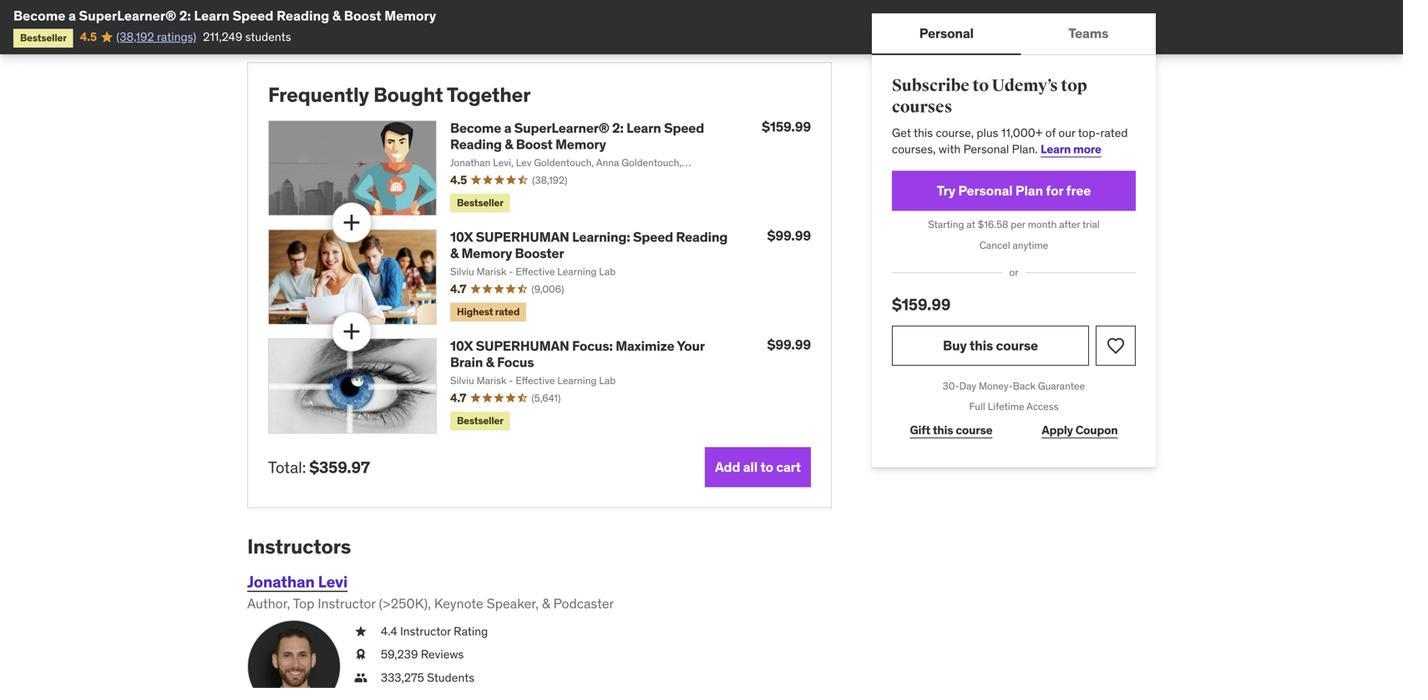 Task type: describe. For each thing, give the bounding box(es) containing it.
full
[[969, 400, 985, 413]]

total:
[[268, 457, 306, 477]]

10x for brain
[[450, 338, 473, 355]]

per
[[1011, 218, 1025, 231]]

this for get
[[914, 125, 933, 140]]

4.4 instructor rating
[[381, 624, 488, 639]]

frequently
[[268, 82, 369, 107]]

highest
[[457, 305, 493, 318]]

top
[[293, 595, 314, 612]]

try personal plan for free
[[937, 182, 1091, 199]]

$16.58
[[978, 218, 1008, 231]]

personal inside "link"
[[958, 182, 1013, 199]]

4.4
[[381, 624, 397, 639]]

bestseller for become
[[457, 196, 503, 209]]

30-
[[943, 379, 959, 392]]

4.7 for brain
[[450, 390, 466, 405]]

silviu for brain
[[450, 374, 474, 387]]

subscribe
[[892, 76, 969, 96]]

rating
[[454, 624, 488, 639]]

add all to cart
[[715, 459, 801, 476]]

(38,192
[[116, 29, 154, 44]]

academy®
[[511, 170, 561, 183]]

& inside become a superlearner® 2: learn speed reading & boost memory jonathan levi, lev goldentouch, anna goldentouch, superhuman academy®
[[505, 136, 513, 153]]

effective for booster
[[516, 265, 555, 278]]

learning for learning:
[[557, 265, 597, 278]]

59,239
[[381, 647, 418, 662]]

learn more
[[1041, 141, 1101, 157]]

lab for learning:
[[599, 265, 616, 278]]

memory for become a superlearner® 2: learn speed reading & boost memory
[[384, 7, 436, 24]]

anytime
[[1013, 239, 1048, 252]]

superlearner® for become a superlearner® 2: learn speed reading & boost memory
[[79, 7, 176, 24]]

personal inside get this course, plus 11,000+ of our top-rated courses, with personal plan.
[[964, 141, 1009, 157]]

courses
[[892, 97, 952, 117]]

get
[[892, 125, 911, 140]]

top
[[1061, 76, 1087, 96]]

0 vertical spatial bestseller
[[20, 31, 67, 44]]

reading for become a superlearner® 2: learn speed reading & boost memory jonathan levi, lev goldentouch, anna goldentouch, superhuman academy®
[[450, 136, 502, 153]]

10x superhuman focus: maximize your brain & focus silviu marisk - effective learning lab
[[450, 338, 705, 387]]

starting
[[928, 218, 964, 231]]

(38,192 ratings)
[[116, 29, 196, 44]]

memory for become a superlearner® 2: learn speed reading & boost memory jonathan levi, lev goldentouch, anna goldentouch, superhuman academy®
[[555, 136, 606, 153]]

(>250k),
[[379, 595, 431, 612]]

59,239 reviews
[[381, 647, 464, 662]]

back
[[1013, 379, 1036, 392]]

superhuman for focus
[[476, 338, 569, 355]]

personal inside button
[[919, 25, 974, 42]]

try personal plan for free link
[[892, 171, 1136, 211]]

top-
[[1078, 125, 1100, 140]]

a for become a superlearner® 2: learn speed reading & boost memory
[[68, 7, 76, 24]]

plan.
[[1012, 141, 1038, 157]]

become for become a superlearner® 2: learn speed reading & boost memory jonathan levi, lev goldentouch, anna goldentouch, superhuman academy®
[[450, 120, 501, 137]]

reading inside 10x superhuman learning: speed reading & memory booster silviu marisk - effective learning lab
[[676, 229, 728, 246]]

1 horizontal spatial instructor
[[400, 624, 451, 639]]

add
[[715, 459, 740, 476]]

for
[[1046, 182, 1063, 199]]

learn more link
[[1041, 141, 1101, 157]]

marisk for &
[[477, 374, 506, 387]]

buy this course button
[[892, 326, 1089, 366]]

lev
[[516, 156, 531, 169]]

after
[[1059, 218, 1080, 231]]

& inside 10x superhuman learning: speed reading & memory booster silviu marisk - effective learning lab
[[450, 245, 459, 262]]

teams button
[[1021, 13, 1156, 53]]

anna
[[596, 156, 619, 169]]

learning:
[[572, 229, 630, 246]]

together
[[447, 82, 531, 107]]

bestseller for 10x
[[457, 414, 503, 427]]

1 horizontal spatial $159.99
[[892, 294, 951, 314]]

1 vertical spatial rated
[[495, 305, 520, 318]]

buy this course
[[943, 337, 1038, 354]]

tab list containing personal
[[872, 13, 1156, 55]]

38192 reviews element
[[532, 173, 567, 187]]

learning for focus:
[[557, 374, 597, 387]]

learn for become a superlearner® 2: learn speed reading & boost memory jonathan levi, lev goldentouch, anna goldentouch, superhuman academy®
[[626, 120, 661, 137]]

subscribe to udemy's top courses
[[892, 76, 1087, 117]]

memory inside 10x superhuman learning: speed reading & memory booster silviu marisk - effective learning lab
[[461, 245, 512, 262]]

(9,006)
[[531, 283, 564, 295]]

podcaster
[[553, 595, 614, 612]]

speed inside 10x superhuman learning: speed reading & memory booster silviu marisk - effective learning lab
[[633, 229, 673, 246]]

money-
[[979, 379, 1013, 392]]

course for gift this course
[[956, 423, 993, 438]]

levi
[[318, 572, 348, 592]]

keynote
[[434, 595, 483, 612]]

more
[[1073, 141, 1101, 157]]

cancel
[[979, 239, 1010, 252]]

bought
[[373, 82, 443, 107]]

10x for &
[[450, 229, 473, 246]]

jonathan inside jonathan levi author, top instructor (>250k), keynote speaker, & podcaster
[[247, 572, 315, 592]]

this for gift
[[933, 423, 953, 438]]

superlearner® for become a superlearner® 2: learn speed reading & boost memory jonathan levi, lev goldentouch, anna goldentouch, superhuman academy®
[[514, 120, 609, 137]]

buy
[[943, 337, 967, 354]]

superhuman
[[450, 170, 509, 183]]

10x superhuman learning: speed reading & memory booster silviu marisk - effective learning lab
[[450, 229, 728, 278]]

students
[[427, 670, 474, 685]]

9006 reviews element
[[531, 282, 564, 296]]

or
[[1009, 266, 1019, 279]]

333,275 students
[[381, 670, 474, 685]]

month
[[1028, 218, 1057, 231]]

access
[[1027, 400, 1059, 413]]

starting at $16.58 per month after trial cancel anytime
[[928, 218, 1100, 252]]

211,249 students
[[203, 29, 291, 44]]

$359.97
[[309, 457, 370, 477]]

2 vertical spatial learn
[[1041, 141, 1071, 157]]

jonathan levi image
[[247, 620, 341, 688]]

11,000+
[[1001, 125, 1043, 140]]

maximize
[[616, 338, 675, 355]]

0 horizontal spatial $159.99
[[762, 118, 811, 135]]

reading for become a superlearner® 2: learn speed reading & boost memory
[[277, 7, 329, 24]]

highest rated
[[457, 305, 520, 318]]



Task type: locate. For each thing, give the bounding box(es) containing it.
211,249
[[203, 29, 242, 44]]

30-day money-back guarantee full lifetime access
[[943, 379, 1085, 413]]

reading
[[277, 7, 329, 24], [450, 136, 502, 153], [676, 229, 728, 246]]

2 horizontal spatial learn
[[1041, 141, 1071, 157]]

this right "gift"
[[933, 423, 953, 438]]

1 superhuman from the top
[[476, 229, 569, 246]]

2: for become a superlearner® 2: learn speed reading & boost memory jonathan levi, lev goldentouch, anna goldentouch, superhuman academy®
[[612, 120, 624, 137]]

of
[[1045, 125, 1056, 140]]

lab down focus:
[[599, 374, 616, 387]]

instructor down levi
[[318, 595, 376, 612]]

lab down 10x superhuman learning: speed reading & memory booster link on the top
[[599, 265, 616, 278]]

1 vertical spatial marisk
[[477, 374, 506, 387]]

0 vertical spatial boost
[[344, 7, 381, 24]]

4.7 for &
[[450, 281, 466, 296]]

0 vertical spatial memory
[[384, 7, 436, 24]]

instructor
[[318, 595, 376, 612], [400, 624, 451, 639]]

2 horizontal spatial reading
[[676, 229, 728, 246]]

0 vertical spatial instructor
[[318, 595, 376, 612]]

1 horizontal spatial to
[[972, 76, 989, 96]]

xsmall image
[[354, 647, 367, 663]]

0 horizontal spatial superlearner®
[[79, 7, 176, 24]]

10x down superhuman
[[450, 229, 473, 246]]

personal down 'plus'
[[964, 141, 1009, 157]]

2 vertical spatial speed
[[633, 229, 673, 246]]

0 vertical spatial course
[[996, 337, 1038, 354]]

1 xsmall image from the top
[[354, 624, 367, 640]]

0 horizontal spatial to
[[760, 459, 773, 476]]

jonathan
[[450, 156, 491, 169], [247, 572, 315, 592]]

- inside 10x superhuman focus: maximize your brain & focus silviu marisk - effective learning lab
[[509, 374, 513, 387]]

become for become a superlearner® 2: learn speed reading & boost memory
[[13, 7, 65, 24]]

memory up bought
[[384, 7, 436, 24]]

learn
[[194, 7, 230, 24], [626, 120, 661, 137], [1041, 141, 1071, 157]]

superhuman for booster
[[476, 229, 569, 246]]

1 vertical spatial reading
[[450, 136, 502, 153]]

course for buy this course
[[996, 337, 1038, 354]]

silviu up "highest"
[[450, 265, 474, 278]]

jonathan up author,
[[247, 572, 315, 592]]

- up highest rated
[[509, 265, 513, 278]]

0 horizontal spatial a
[[68, 7, 76, 24]]

apply
[[1042, 423, 1073, 438]]

4.5
[[80, 29, 97, 44], [450, 172, 467, 187]]

become inside become a superlearner® 2: learn speed reading & boost memory jonathan levi, lev goldentouch, anna goldentouch, superhuman academy®
[[450, 120, 501, 137]]

0 horizontal spatial instructor
[[318, 595, 376, 612]]

- for focus
[[509, 374, 513, 387]]

to
[[972, 76, 989, 96], [760, 459, 773, 476]]

- for booster
[[509, 265, 513, 278]]

lab
[[599, 265, 616, 278], [599, 374, 616, 387]]

1 horizontal spatial rated
[[1100, 125, 1128, 140]]

2 - from the top
[[509, 374, 513, 387]]

memory
[[384, 7, 436, 24], [555, 136, 606, 153], [461, 245, 512, 262]]

superlearner®
[[79, 7, 176, 24], [514, 120, 609, 137]]

1 $99.99 from the top
[[767, 227, 811, 244]]

0 horizontal spatial goldentouch,
[[534, 156, 594, 169]]

effective down booster
[[516, 265, 555, 278]]

brain
[[450, 354, 483, 371]]

apply coupon
[[1042, 423, 1118, 438]]

learning
[[557, 265, 597, 278], [557, 374, 597, 387]]

0 horizontal spatial 4.5
[[80, 29, 97, 44]]

1 4.7 from the top
[[450, 281, 466, 296]]

0 horizontal spatial boost
[[344, 7, 381, 24]]

boost for become a superlearner® 2: learn speed reading & boost memory jonathan levi, lev goldentouch, anna goldentouch, superhuman academy®
[[516, 136, 553, 153]]

$99.99
[[767, 227, 811, 244], [767, 336, 811, 353]]

0 vertical spatial 4.7
[[450, 281, 466, 296]]

2 goldentouch, from the left
[[622, 156, 682, 169]]

to right "all"
[[760, 459, 773, 476]]

2 xsmall image from the top
[[354, 670, 367, 686]]

silviu for &
[[450, 265, 474, 278]]

2 horizontal spatial memory
[[555, 136, 606, 153]]

2 4.7 from the top
[[450, 390, 466, 405]]

trial
[[1082, 218, 1100, 231]]

& inside 10x superhuman focus: maximize your brain & focus silviu marisk - effective learning lab
[[486, 354, 494, 371]]

personal up $16.58
[[958, 182, 1013, 199]]

memory left booster
[[461, 245, 512, 262]]

learning inside 10x superhuman learning: speed reading & memory booster silviu marisk - effective learning lab
[[557, 265, 597, 278]]

1 vertical spatial 2:
[[612, 120, 624, 137]]

xsmall image up xsmall image
[[354, 624, 367, 640]]

xsmall image
[[354, 624, 367, 640], [354, 670, 367, 686]]

rated
[[1100, 125, 1128, 140], [495, 305, 520, 318]]

1 horizontal spatial course
[[996, 337, 1038, 354]]

1 vertical spatial 10x
[[450, 338, 473, 355]]

2: for become a superlearner® 2: learn speed reading & boost memory
[[179, 7, 191, 24]]

2 vertical spatial this
[[933, 423, 953, 438]]

1 learning from the top
[[557, 265, 597, 278]]

0 vertical spatial marisk
[[477, 265, 506, 278]]

to inside button
[[760, 459, 773, 476]]

marisk inside 10x superhuman focus: maximize your brain & focus silviu marisk - effective learning lab
[[477, 374, 506, 387]]

your
[[677, 338, 705, 355]]

- inside 10x superhuman learning: speed reading & memory booster silviu marisk - effective learning lab
[[509, 265, 513, 278]]

1 horizontal spatial superlearner®
[[514, 120, 609, 137]]

marisk up highest rated
[[477, 265, 506, 278]]

5641 reviews element
[[531, 391, 561, 405]]

rated right "highest"
[[495, 305, 520, 318]]

jonathan inside become a superlearner® 2: learn speed reading & boost memory jonathan levi, lev goldentouch, anna goldentouch, superhuman academy®
[[450, 156, 491, 169]]

learn for become a superlearner® 2: learn speed reading & boost memory
[[194, 7, 230, 24]]

1 vertical spatial $159.99
[[892, 294, 951, 314]]

levi,
[[493, 156, 514, 169]]

0 vertical spatial learning
[[557, 265, 597, 278]]

2 vertical spatial personal
[[958, 182, 1013, 199]]

1 vertical spatial learn
[[626, 120, 661, 137]]

plan
[[1015, 182, 1043, 199]]

speed for become a superlearner® 2: learn speed reading & boost memory
[[232, 7, 274, 24]]

0 vertical spatial $99.99
[[767, 227, 811, 244]]

1 vertical spatial -
[[509, 374, 513, 387]]

boost
[[344, 7, 381, 24], [516, 136, 553, 153]]

1 vertical spatial boost
[[516, 136, 553, 153]]

0 vertical spatial 4.5
[[80, 29, 97, 44]]

1 horizontal spatial 4.5
[[450, 172, 467, 187]]

4.5 left (38,192
[[80, 29, 97, 44]]

jonathan levi author, top instructor (>250k), keynote speaker, & podcaster
[[247, 572, 614, 612]]

10x down "highest"
[[450, 338, 473, 355]]

2 vertical spatial memory
[[461, 245, 512, 262]]

to inside subscribe to udemy's top courses
[[972, 76, 989, 96]]

boost inside become a superlearner® 2: learn speed reading & boost memory jonathan levi, lev goldentouch, anna goldentouch, superhuman academy®
[[516, 136, 553, 153]]

course up back at the right of page
[[996, 337, 1038, 354]]

1 horizontal spatial goldentouch,
[[622, 156, 682, 169]]

1 lab from the top
[[599, 265, 616, 278]]

silviu down the brain
[[450, 374, 474, 387]]

0 vertical spatial jonathan
[[450, 156, 491, 169]]

2 $99.99 from the top
[[767, 336, 811, 353]]

2 vertical spatial bestseller
[[457, 414, 503, 427]]

1 horizontal spatial boost
[[516, 136, 553, 153]]

1 marisk from the top
[[477, 265, 506, 278]]

effective up (5,641)
[[516, 374, 555, 387]]

gift this course
[[910, 423, 993, 438]]

1 vertical spatial learning
[[557, 374, 597, 387]]

0 vertical spatial a
[[68, 7, 76, 24]]

booster
[[515, 245, 564, 262]]

0 horizontal spatial jonathan
[[247, 572, 315, 592]]

effective inside 10x superhuman focus: maximize your brain & focus silviu marisk - effective learning lab
[[516, 374, 555, 387]]

focus:
[[572, 338, 613, 355]]

this inside get this course, plus 11,000+ of our top-rated courses, with personal plan.
[[914, 125, 933, 140]]

1 10x from the top
[[450, 229, 473, 246]]

plus
[[977, 125, 998, 140]]

4.7 up "highest"
[[450, 281, 466, 296]]

a
[[68, 7, 76, 24], [504, 120, 511, 137]]

0 horizontal spatial become
[[13, 7, 65, 24]]

focus
[[497, 354, 534, 371]]

1 vertical spatial 4.7
[[450, 390, 466, 405]]

0 vertical spatial effective
[[516, 265, 555, 278]]

xsmall image down xsmall image
[[354, 670, 367, 686]]

superlearner® inside become a superlearner® 2: learn speed reading & boost memory jonathan levi, lev goldentouch, anna goldentouch, superhuman academy®
[[514, 120, 609, 137]]

rated up more
[[1100, 125, 1128, 140]]

gift
[[910, 423, 930, 438]]

instructor inside jonathan levi author, top instructor (>250k), keynote speaker, & podcaster
[[318, 595, 376, 612]]

bestseller
[[20, 31, 67, 44], [457, 196, 503, 209], [457, 414, 503, 427]]

at
[[967, 218, 975, 231]]

marisk
[[477, 265, 506, 278], [477, 374, 506, 387]]

1 horizontal spatial jonathan
[[450, 156, 491, 169]]

1 horizontal spatial reading
[[450, 136, 502, 153]]

a inside become a superlearner® 2: learn speed reading & boost memory jonathan levi, lev goldentouch, anna goldentouch, superhuman academy®
[[504, 120, 511, 137]]

0 horizontal spatial 2:
[[179, 7, 191, 24]]

& up "highest"
[[450, 245, 459, 262]]

0 vertical spatial lab
[[599, 265, 616, 278]]

0 vertical spatial this
[[914, 125, 933, 140]]

total: $359.97
[[268, 457, 370, 477]]

memory up anna
[[555, 136, 606, 153]]

wishlist image
[[1106, 336, 1126, 356]]

1 vertical spatial this
[[970, 337, 993, 354]]

4.5 for (38,192 ratings)
[[80, 29, 97, 44]]

instructor up 59,239 reviews
[[400, 624, 451, 639]]

effective for focus
[[516, 374, 555, 387]]

superhuman down highest rated
[[476, 338, 569, 355]]

1 vertical spatial memory
[[555, 136, 606, 153]]

jonathan up superhuman
[[450, 156, 491, 169]]

this for buy
[[970, 337, 993, 354]]

course down full
[[956, 423, 993, 438]]

1 vertical spatial 4.5
[[450, 172, 467, 187]]

4.5 for (38,192)
[[450, 172, 467, 187]]

free
[[1066, 182, 1091, 199]]

guarantee
[[1038, 379, 1085, 392]]

0 vertical spatial silviu
[[450, 265, 474, 278]]

1 - from the top
[[509, 265, 513, 278]]

become
[[13, 7, 65, 24], [450, 120, 501, 137]]

reading inside become a superlearner® 2: learn speed reading & boost memory jonathan levi, lev goldentouch, anna goldentouch, superhuman academy®
[[450, 136, 502, 153]]

learn inside become a superlearner® 2: learn speed reading & boost memory jonathan levi, lev goldentouch, anna goldentouch, superhuman academy®
[[626, 120, 661, 137]]

1 vertical spatial effective
[[516, 374, 555, 387]]

this
[[914, 125, 933, 140], [970, 337, 993, 354], [933, 423, 953, 438]]

learning down 10x superhuman focus: maximize your brain & focus link
[[557, 374, 597, 387]]

silviu inside 10x superhuman learning: speed reading & memory booster silviu marisk - effective learning lab
[[450, 265, 474, 278]]

this right 'buy'
[[970, 337, 993, 354]]

silviu inside 10x superhuman focus: maximize your brain & focus silviu marisk - effective learning lab
[[450, 374, 474, 387]]

lab inside 10x superhuman learning: speed reading & memory booster silviu marisk - effective learning lab
[[599, 265, 616, 278]]

this inside button
[[970, 337, 993, 354]]

& up "frequently"
[[332, 7, 341, 24]]

1 vertical spatial jonathan
[[247, 572, 315, 592]]

0 vertical spatial 2:
[[179, 7, 191, 24]]

1 vertical spatial bestseller
[[457, 196, 503, 209]]

10x inside 10x superhuman focus: maximize your brain & focus silviu marisk - effective learning lab
[[450, 338, 473, 355]]

superlearner® up (38,192
[[79, 7, 176, 24]]

& up levi,
[[505, 136, 513, 153]]

1 goldentouch, from the left
[[534, 156, 594, 169]]

coupon
[[1076, 423, 1118, 438]]

superlearner® up lev
[[514, 120, 609, 137]]

become a superlearner® 2: learn speed reading & boost memory jonathan levi, lev goldentouch, anna goldentouch, superhuman academy®
[[450, 120, 704, 183]]

4.7 down the brain
[[450, 390, 466, 405]]

xsmall image for 333,275 students
[[354, 670, 367, 686]]

0 vertical spatial rated
[[1100, 125, 1128, 140]]

2: inside become a superlearner® 2: learn speed reading & boost memory jonathan levi, lev goldentouch, anna goldentouch, superhuman academy®
[[612, 120, 624, 137]]

0 horizontal spatial reading
[[277, 7, 329, 24]]

0 vertical spatial reading
[[277, 7, 329, 24]]

2 marisk from the top
[[477, 374, 506, 387]]

0 vertical spatial become
[[13, 7, 65, 24]]

2: up anna
[[612, 120, 624, 137]]

1 vertical spatial $99.99
[[767, 336, 811, 353]]

marisk for memory
[[477, 265, 506, 278]]

2 lab from the top
[[599, 374, 616, 387]]

2 effective from the top
[[516, 374, 555, 387]]

0 vertical spatial $159.99
[[762, 118, 811, 135]]

0 horizontal spatial rated
[[495, 305, 520, 318]]

personal up subscribe
[[919, 25, 974, 42]]

0 horizontal spatial learn
[[194, 7, 230, 24]]

lab for focus:
[[599, 374, 616, 387]]

1 vertical spatial lab
[[599, 374, 616, 387]]

4.5 left the academy®
[[450, 172, 467, 187]]

10x superhuman learning: speed reading & memory booster link
[[450, 229, 728, 262]]

personal button
[[872, 13, 1021, 53]]

0 vertical spatial xsmall image
[[354, 624, 367, 640]]

$99.99 for 10x superhuman learning: speed reading & memory booster
[[767, 227, 811, 244]]

1 vertical spatial silviu
[[450, 374, 474, 387]]

our
[[1058, 125, 1075, 140]]

this up courses,
[[914, 125, 933, 140]]

0 vertical spatial to
[[972, 76, 989, 96]]

try
[[937, 182, 955, 199]]

& right speaker,
[[542, 595, 550, 612]]

1 vertical spatial superlearner®
[[514, 120, 609, 137]]

superhuman
[[476, 229, 569, 246], [476, 338, 569, 355]]

2: up ratings)
[[179, 7, 191, 24]]

udemy's
[[992, 76, 1058, 96]]

2 superhuman from the top
[[476, 338, 569, 355]]

superhuman inside 10x superhuman learning: speed reading & memory booster silviu marisk - effective learning lab
[[476, 229, 569, 246]]

superhuman up (9,006)
[[476, 229, 569, 246]]

goldentouch, up (38,192)
[[534, 156, 594, 169]]

xsmall image for 4.4 instructor rating
[[354, 624, 367, 640]]

superhuman inside 10x superhuman focus: maximize your brain & focus silviu marisk - effective learning lab
[[476, 338, 569, 355]]

learning inside 10x superhuman focus: maximize your brain & focus silviu marisk - effective learning lab
[[557, 374, 597, 387]]

& inside jonathan levi author, top instructor (>250k), keynote speaker, & podcaster
[[542, 595, 550, 612]]

1 horizontal spatial a
[[504, 120, 511, 137]]

&
[[332, 7, 341, 24], [505, 136, 513, 153], [450, 245, 459, 262], [486, 354, 494, 371], [542, 595, 550, 612]]

teams
[[1069, 25, 1109, 42]]

$99.99 for 10x superhuman focus: maximize your brain & focus
[[767, 336, 811, 353]]

0 vertical spatial speed
[[232, 7, 274, 24]]

0 horizontal spatial memory
[[384, 7, 436, 24]]

1 vertical spatial to
[[760, 459, 773, 476]]

memory inside become a superlearner® 2: learn speed reading & boost memory jonathan levi, lev goldentouch, anna goldentouch, superhuman academy®
[[555, 136, 606, 153]]

1 vertical spatial speed
[[664, 120, 704, 137]]

4.7
[[450, 281, 466, 296], [450, 390, 466, 405]]

1 vertical spatial xsmall image
[[354, 670, 367, 686]]

1 effective from the top
[[516, 265, 555, 278]]

0 vertical spatial -
[[509, 265, 513, 278]]

1 vertical spatial course
[[956, 423, 993, 438]]

0 vertical spatial 10x
[[450, 229, 473, 246]]

0 vertical spatial personal
[[919, 25, 974, 42]]

cart
[[776, 459, 801, 476]]

1 vertical spatial a
[[504, 120, 511, 137]]

1 silviu from the top
[[450, 265, 474, 278]]

lifetime
[[988, 400, 1024, 413]]

speed inside become a superlearner® 2: learn speed reading & boost memory jonathan levi, lev goldentouch, anna goldentouch, superhuman academy®
[[664, 120, 704, 137]]

0 horizontal spatial course
[[956, 423, 993, 438]]

lab inside 10x superhuman focus: maximize your brain & focus silviu marisk - effective learning lab
[[599, 374, 616, 387]]

effective inside 10x superhuman learning: speed reading & memory booster silviu marisk - effective learning lab
[[516, 265, 555, 278]]

- down focus
[[509, 374, 513, 387]]

speaker,
[[487, 595, 539, 612]]

course inside button
[[996, 337, 1038, 354]]

speed for become a superlearner® 2: learn speed reading & boost memory jonathan levi, lev goldentouch, anna goldentouch, superhuman academy®
[[664, 120, 704, 137]]

2:
[[179, 7, 191, 24], [612, 120, 624, 137]]

1 vertical spatial become
[[450, 120, 501, 137]]

1 horizontal spatial become
[[450, 120, 501, 137]]

rated inside get this course, plus 11,000+ of our top-rated courses, with personal plan.
[[1100, 125, 1128, 140]]

(5,641)
[[531, 392, 561, 404]]

marisk down focus
[[477, 374, 506, 387]]

boost for become a superlearner® 2: learn speed reading & boost memory
[[344, 7, 381, 24]]

1 vertical spatial superhuman
[[476, 338, 569, 355]]

to left 'udemy's'
[[972, 76, 989, 96]]

2 learning from the top
[[557, 374, 597, 387]]

become a superlearner® 2: learn speed reading & boost memory link
[[450, 120, 704, 153]]

333,275
[[381, 670, 424, 685]]

course
[[996, 337, 1038, 354], [956, 423, 993, 438]]

(38,192)
[[532, 174, 567, 186]]

1 vertical spatial instructor
[[400, 624, 451, 639]]

0 vertical spatial superlearner®
[[79, 7, 176, 24]]

2 vertical spatial reading
[[676, 229, 728, 246]]

learning down 10x superhuman learning: speed reading & memory booster link on the top
[[557, 265, 597, 278]]

1 horizontal spatial memory
[[461, 245, 512, 262]]

0 vertical spatial learn
[[194, 7, 230, 24]]

tab list
[[872, 13, 1156, 55]]

10x inside 10x superhuman learning: speed reading & memory booster silviu marisk - effective learning lab
[[450, 229, 473, 246]]

frequently bought together
[[268, 82, 531, 107]]

goldentouch, right anna
[[622, 156, 682, 169]]

10x superhuman focus: maximize your brain & focus link
[[450, 338, 705, 371]]

& right the brain
[[486, 354, 494, 371]]

marisk inside 10x superhuman learning: speed reading & memory booster silviu marisk - effective learning lab
[[477, 265, 506, 278]]

students
[[245, 29, 291, 44]]

1 horizontal spatial 2:
[[612, 120, 624, 137]]

author,
[[247, 595, 290, 612]]

apply coupon button
[[1024, 414, 1136, 447]]

ratings)
[[157, 29, 196, 44]]

1 vertical spatial personal
[[964, 141, 1009, 157]]

courses,
[[892, 141, 936, 157]]

a for become a superlearner® 2: learn speed reading & boost memory jonathan levi, lev goldentouch, anna goldentouch, superhuman academy®
[[504, 120, 511, 137]]

2 10x from the top
[[450, 338, 473, 355]]

2 silviu from the top
[[450, 374, 474, 387]]

with
[[939, 141, 961, 157]]



Task type: vqa. For each thing, say whether or not it's contained in the screenshot.
top course
yes



